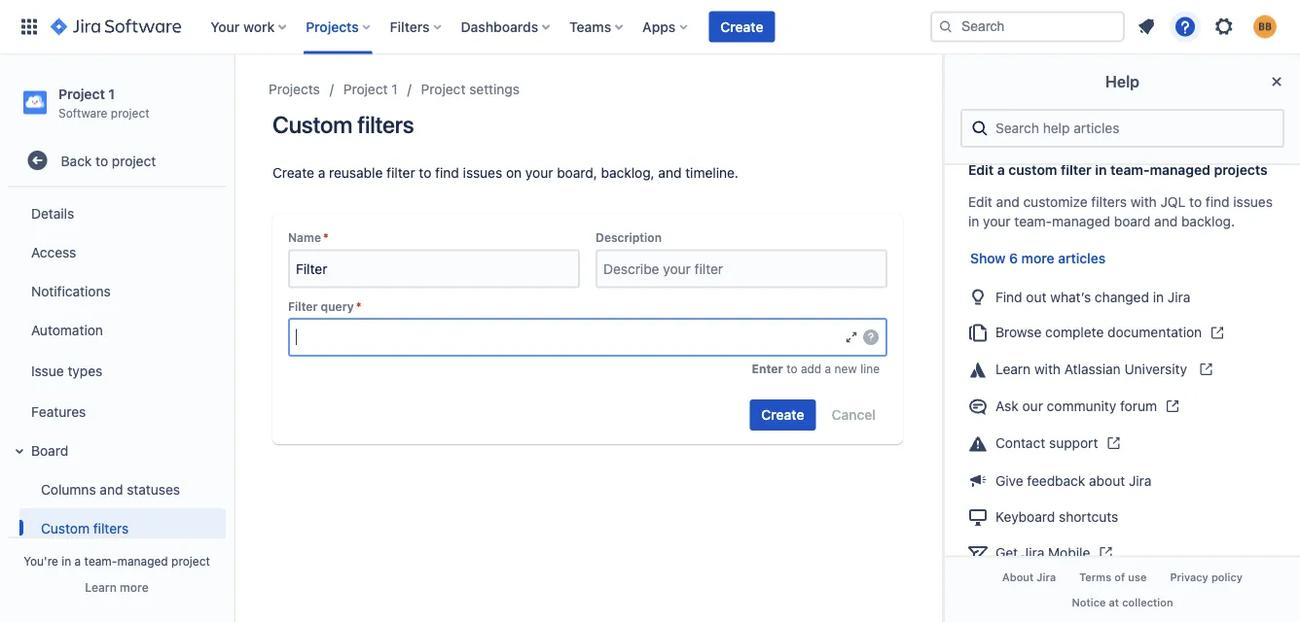 Task type: locate. For each thing, give the bounding box(es) containing it.
jira down get jira mobile
[[1037, 572, 1056, 585]]

custom filters link
[[19, 509, 226, 548]]

1 vertical spatial more
[[120, 581, 149, 595]]

1 horizontal spatial find
[[1206, 195, 1230, 211]]

a left reusable at the left top
[[318, 165, 325, 181]]

team- down search help articles field
[[1111, 163, 1150, 179]]

1 vertical spatial filters
[[1091, 195, 1127, 211]]

0 vertical spatial create button
[[709, 11, 775, 42]]

0 horizontal spatial filters
[[93, 521, 129, 537]]

Name your filter field
[[290, 252, 578, 287]]

custom down projects link
[[273, 111, 352, 138]]

1 vertical spatial custom
[[41, 521, 90, 537]]

1 horizontal spatial filter
[[1061, 163, 1092, 179]]

in inside edit and customize filters with jql to find issues in your team-managed board and backlog.
[[968, 214, 979, 230]]

1 vertical spatial issues
[[1234, 195, 1273, 211]]

contact support
[[996, 436, 1098, 452]]

1 horizontal spatial managed
[[1052, 214, 1111, 230]]

0 vertical spatial more
[[1022, 251, 1055, 267]]

automation
[[31, 322, 103, 338]]

filters up you're in a team-managed project
[[93, 521, 129, 537]]

find
[[435, 165, 459, 181], [1206, 195, 1230, 211]]

learn more
[[85, 581, 149, 595]]

more
[[1022, 251, 1055, 267], [120, 581, 149, 595]]

custom filters down project 1 link
[[273, 111, 414, 138]]

jira right about
[[1129, 473, 1152, 490]]

1 down filters
[[392, 81, 398, 97]]

jira inside button
[[1037, 572, 1056, 585]]

board button
[[8, 431, 226, 470]]

edit up show
[[968, 195, 993, 211]]

1 horizontal spatial with
[[1131, 195, 1157, 211]]

group
[[4, 188, 226, 623]]

2 horizontal spatial project
[[421, 81, 466, 97]]

project down custom filters link
[[171, 555, 210, 568]]

project left settings
[[421, 81, 466, 97]]

a right the you're
[[75, 555, 81, 568]]

and down board button
[[100, 482, 123, 498]]

filter right reusable at the left top
[[387, 165, 415, 181]]

details
[[31, 205, 74, 221]]

filter for custom
[[1061, 163, 1092, 179]]

0 horizontal spatial team-
[[84, 555, 117, 568]]

1 vertical spatial your
[[983, 214, 1011, 230]]

editor image
[[844, 330, 859, 346]]

search image
[[938, 19, 954, 35]]

a right add
[[825, 362, 831, 376]]

create button right apps dropdown button
[[709, 11, 775, 42]]

1 horizontal spatial learn
[[996, 362, 1031, 378]]

projects
[[306, 18, 359, 35], [269, 81, 320, 97]]

0 horizontal spatial with
[[1035, 362, 1061, 378]]

0 vertical spatial project
[[111, 106, 150, 120]]

about
[[1089, 473, 1125, 490]]

backlog,
[[601, 165, 655, 181]]

give feedback about jira
[[996, 473, 1152, 490]]

2 vertical spatial team-
[[84, 555, 117, 568]]

project up software
[[58, 86, 105, 102]]

filters
[[390, 18, 430, 35]]

0 horizontal spatial custom
[[41, 521, 90, 537]]

1 vertical spatial *
[[356, 300, 361, 313]]

2 vertical spatial filters
[[93, 521, 129, 537]]

edit inside edit and customize filters with jql to find issues in your team-managed board and backlog.
[[968, 195, 993, 211]]

0 horizontal spatial managed
[[117, 555, 168, 568]]

filter up customize
[[1061, 163, 1092, 179]]

learn down you're in a team-managed project
[[85, 581, 117, 595]]

articles
[[1058, 251, 1106, 267]]

banner
[[0, 0, 1300, 55]]

dashboards button
[[455, 11, 558, 42]]

1 vertical spatial edit
[[968, 195, 993, 211]]

in up edit and customize filters with jql to find issues in your team-managed board and backlog.
[[1095, 163, 1107, 179]]

notifications image
[[1135, 15, 1158, 38]]

sidebar navigation image
[[212, 78, 255, 117]]

learn inside button
[[85, 581, 117, 595]]

find left on
[[435, 165, 459, 181]]

project inside the "project 1 software project"
[[58, 86, 105, 102]]

privacy policy link
[[1159, 566, 1255, 591]]

0 horizontal spatial issues
[[463, 165, 502, 181]]

filters
[[357, 111, 414, 138], [1091, 195, 1127, 211], [93, 521, 129, 537]]

in right the you're
[[62, 555, 71, 568]]

0 vertical spatial filters
[[357, 111, 414, 138]]

your right on
[[526, 165, 553, 181]]

0 horizontal spatial 1
[[108, 86, 115, 102]]

your work
[[210, 18, 275, 35]]

0 horizontal spatial custom filters
[[41, 521, 129, 537]]

features link
[[8, 392, 226, 431]]

0 vertical spatial with
[[1131, 195, 1157, 211]]

1 horizontal spatial your
[[983, 214, 1011, 230]]

new
[[835, 362, 857, 376]]

2 edit from the top
[[968, 195, 993, 211]]

0 vertical spatial create
[[721, 18, 764, 35]]

line
[[861, 362, 880, 376]]

project settings
[[421, 81, 520, 97]]

project right software
[[111, 106, 150, 120]]

more right 6
[[1022, 251, 1055, 267]]

custom
[[273, 111, 352, 138], [41, 521, 90, 537]]

0 horizontal spatial project
[[58, 86, 105, 102]]

create inside primary element
[[721, 18, 764, 35]]

1 vertical spatial project
[[112, 153, 156, 169]]

1 vertical spatial learn
[[85, 581, 117, 595]]

0 horizontal spatial find
[[435, 165, 459, 181]]

1 horizontal spatial custom filters
[[273, 111, 414, 138]]

create right apps dropdown button
[[721, 18, 764, 35]]

create down enter
[[762, 407, 804, 423]]

create button
[[709, 11, 775, 42], [750, 400, 816, 431]]

managed up learn more button at the bottom left of page
[[117, 555, 168, 568]]

issues inside edit and customize filters with jql to find issues in your team-managed board and backlog.
[[1234, 195, 1273, 211]]

team-
[[1111, 163, 1150, 179], [1015, 214, 1052, 230], [84, 555, 117, 568]]

to right jql
[[1190, 195, 1202, 211]]

forum
[[1120, 399, 1157, 415]]

to inside edit and customize filters with jql to find issues in your team-managed board and backlog.
[[1190, 195, 1202, 211]]

learn with atlassian university link
[[961, 352, 1285, 389]]

to right back
[[96, 153, 108, 169]]

0 vertical spatial edit
[[968, 163, 994, 179]]

learn more button
[[85, 580, 149, 596]]

group containing details
[[4, 188, 226, 623]]

2 horizontal spatial filters
[[1091, 195, 1127, 211]]

to
[[96, 153, 108, 169], [419, 165, 432, 181], [1190, 195, 1202, 211], [787, 362, 798, 376]]

0 vertical spatial projects
[[306, 18, 359, 35]]

0 horizontal spatial *
[[323, 231, 329, 245]]

about jira button
[[991, 566, 1068, 591]]

0 vertical spatial team-
[[1111, 163, 1150, 179]]

project down projects popup button
[[343, 81, 388, 97]]

project
[[111, 106, 150, 120], [112, 153, 156, 169], [171, 555, 210, 568]]

your profile and settings image
[[1254, 15, 1277, 38]]

1 vertical spatial custom filters
[[41, 521, 129, 537]]

more inside button
[[1022, 251, 1055, 267]]

managed down customize
[[1052, 214, 1111, 230]]

project 1 software project
[[58, 86, 150, 120]]

contact
[[996, 436, 1046, 452]]

in up documentation
[[1153, 289, 1164, 305]]

team- up the learn more
[[84, 555, 117, 568]]

learn down browse
[[996, 362, 1031, 378]]

projects right sidebar navigation icon
[[269, 81, 320, 97]]

columns and statuses
[[41, 482, 180, 498]]

name
[[288, 231, 321, 245]]

primary element
[[12, 0, 930, 54]]

filter for reusable
[[387, 165, 415, 181]]

0 horizontal spatial filter
[[387, 165, 415, 181]]

with up board
[[1131, 195, 1157, 211]]

1 up back to project
[[108, 86, 115, 102]]

mobile
[[1048, 545, 1090, 562]]

0 vertical spatial custom
[[273, 111, 352, 138]]

issues down projects
[[1234, 195, 1273, 211]]

edit left custom
[[968, 163, 994, 179]]

custom filters
[[273, 111, 414, 138], [41, 521, 129, 537]]

your up show
[[983, 214, 1011, 230]]

create button inside primary element
[[709, 11, 775, 42]]

edit for edit a custom filter in team-managed projects
[[968, 163, 994, 179]]

create left reusable at the left top
[[273, 165, 314, 181]]

jira software image
[[51, 15, 181, 38], [51, 15, 181, 38]]

* right "query" at the left
[[356, 300, 361, 313]]

1 horizontal spatial 1
[[392, 81, 398, 97]]

notifications
[[31, 283, 111, 299]]

1 horizontal spatial team-
[[1015, 214, 1052, 230]]

custom down columns
[[41, 521, 90, 537]]

1 vertical spatial team-
[[1015, 214, 1052, 230]]

add
[[801, 362, 822, 376]]

1 vertical spatial managed
[[1052, 214, 1111, 230]]

jira inside "link"
[[1129, 473, 1152, 490]]

learn for learn with atlassian university
[[996, 362, 1031, 378]]

description
[[596, 231, 662, 245]]

with up our
[[1035, 362, 1061, 378]]

automation link
[[8, 311, 226, 350]]

documentation
[[1108, 325, 1202, 341]]

project
[[343, 81, 388, 97], [421, 81, 466, 97], [58, 86, 105, 102]]

1 horizontal spatial project
[[343, 81, 388, 97]]

issue types link
[[8, 350, 226, 392]]

1 for project 1
[[392, 81, 398, 97]]

0 vertical spatial find
[[435, 165, 459, 181]]

more down you're in a team-managed project
[[120, 581, 149, 595]]

1 horizontal spatial issues
[[1234, 195, 1273, 211]]

access
[[31, 244, 76, 260]]

0 horizontal spatial learn
[[85, 581, 117, 595]]

appswitcher icon image
[[18, 15, 41, 38]]

1
[[392, 81, 398, 97], [108, 86, 115, 102]]

team- down customize
[[1015, 214, 1052, 230]]

2 horizontal spatial managed
[[1150, 163, 1211, 179]]

0 vertical spatial custom filters
[[273, 111, 414, 138]]

banner containing your work
[[0, 0, 1300, 55]]

create button down enter
[[750, 400, 816, 431]]

projects inside popup button
[[306, 18, 359, 35]]

1 vertical spatial with
[[1035, 362, 1061, 378]]

* right name
[[323, 231, 329, 245]]

managed up jql
[[1150, 163, 1211, 179]]

find up backlog.
[[1206, 195, 1230, 211]]

1 for project 1 software project
[[108, 86, 115, 102]]

2 vertical spatial create
[[762, 407, 804, 423]]

project inside the "project 1 software project"
[[111, 106, 150, 120]]

project 1 link
[[343, 78, 398, 101]]

0 vertical spatial managed
[[1150, 163, 1211, 179]]

changed
[[1095, 289, 1149, 305]]

filters down project 1 link
[[357, 111, 414, 138]]

1 horizontal spatial more
[[1022, 251, 1055, 267]]

projects for projects link
[[269, 81, 320, 97]]

apps button
[[637, 11, 695, 42]]

backlog.
[[1182, 214, 1235, 230]]

jql
[[1161, 195, 1186, 211]]

0 vertical spatial your
[[526, 165, 553, 181]]

you're
[[23, 555, 58, 568]]

out
[[1026, 289, 1047, 305]]

project up details "link"
[[112, 153, 156, 169]]

0 horizontal spatial more
[[120, 581, 149, 595]]

custom filters down columns
[[41, 521, 129, 537]]

1 vertical spatial find
[[1206, 195, 1230, 211]]

notice at collection
[[1072, 596, 1173, 609]]

types
[[68, 363, 102, 379]]

with
[[1131, 195, 1157, 211], [1035, 362, 1061, 378]]

edit and customize filters with jql to find issues in your team-managed board and backlog.
[[968, 195, 1273, 230]]

1 edit from the top
[[968, 163, 994, 179]]

customize
[[1023, 195, 1088, 211]]

and left the timeline.
[[658, 165, 682, 181]]

at
[[1109, 596, 1119, 609]]

managed
[[1150, 163, 1211, 179], [1052, 214, 1111, 230], [117, 555, 168, 568]]

in up show
[[968, 214, 979, 230]]

1 vertical spatial projects
[[269, 81, 320, 97]]

filters up board
[[1091, 195, 1127, 211]]

community
[[1047, 399, 1117, 415]]

and
[[658, 165, 682, 181], [996, 195, 1020, 211], [1154, 214, 1178, 230], [100, 482, 123, 498]]

work
[[243, 18, 275, 35]]

0 vertical spatial learn
[[996, 362, 1031, 378]]

*
[[323, 231, 329, 245], [356, 300, 361, 313]]

jira up "about jira" at the right of page
[[1022, 545, 1045, 562]]

your
[[526, 165, 553, 181], [983, 214, 1011, 230]]

1 inside the "project 1 software project"
[[108, 86, 115, 102]]

syntax help image
[[863, 330, 879, 346]]

managed inside edit and customize filters with jql to find issues in your team-managed board and backlog.
[[1052, 214, 1111, 230]]

Search field
[[930, 11, 1125, 42]]

issues left on
[[463, 165, 502, 181]]

support
[[1049, 436, 1098, 452]]

projects right work
[[306, 18, 359, 35]]



Task type: vqa. For each thing, say whether or not it's contained in the screenshot.
item
no



Task type: describe. For each thing, give the bounding box(es) containing it.
use
[[1128, 572, 1147, 585]]

keyboard shortcuts
[[996, 510, 1119, 526]]

teams
[[570, 18, 611, 35]]

create a reusable filter to find issues on your board, backlog, and timeline.
[[273, 165, 739, 181]]

columns and statuses link
[[19, 470, 226, 509]]

you're in a team-managed project
[[23, 555, 210, 568]]

1 vertical spatial create button
[[750, 400, 816, 431]]

get
[[996, 545, 1018, 562]]

about
[[1002, 572, 1034, 585]]

0 vertical spatial *
[[323, 231, 329, 245]]

to right reusable at the left top
[[419, 165, 432, 181]]

privacy policy
[[1170, 572, 1243, 585]]

browse complete documentation link
[[961, 315, 1285, 352]]

back to project link
[[8, 141, 226, 180]]

name *
[[288, 231, 329, 245]]

more inside button
[[120, 581, 149, 595]]

query
[[321, 300, 354, 313]]

help image
[[1174, 15, 1197, 38]]

find out what's changed in jira link
[[961, 279, 1285, 315]]

notice at collection link
[[1060, 591, 1185, 615]]

your work button
[[205, 11, 294, 42]]

edit for edit and customize filters with jql to find issues in your team-managed board and backlog.
[[968, 195, 993, 211]]

back to project
[[61, 153, 156, 169]]

timeline.
[[685, 165, 739, 181]]

with inside edit and customize filters with jql to find issues in your team-managed board and backlog.
[[1131, 195, 1157, 211]]

issue types
[[31, 363, 102, 379]]

find out what's changed in jira
[[996, 289, 1191, 305]]

access link
[[8, 233, 226, 272]]

settings image
[[1213, 15, 1236, 38]]

privacy
[[1170, 572, 1209, 585]]

what's
[[1050, 289, 1091, 305]]

to left add
[[787, 362, 798, 376]]

project for project settings
[[421, 81, 466, 97]]

shortcuts
[[1059, 510, 1119, 526]]

Search help articles field
[[990, 111, 1275, 146]]

notice
[[1072, 596, 1106, 609]]

a left custom
[[997, 163, 1005, 179]]

filter query *
[[288, 300, 361, 313]]

policy
[[1212, 572, 1243, 585]]

and down custom
[[996, 195, 1020, 211]]

settings
[[469, 81, 520, 97]]

help
[[1106, 73, 1140, 91]]

to inside back to project link
[[96, 153, 108, 169]]

columns
[[41, 482, 96, 498]]

2 horizontal spatial team-
[[1111, 163, 1150, 179]]

enter
[[752, 362, 783, 376]]

contact support link
[[961, 426, 1285, 463]]

terms
[[1080, 572, 1112, 585]]

learn with atlassian university
[[996, 362, 1191, 378]]

create for the create button in primary element
[[721, 18, 764, 35]]

project settings link
[[421, 78, 520, 101]]

1 horizontal spatial filters
[[357, 111, 414, 138]]

terms of use link
[[1068, 566, 1159, 591]]

browse complete documentation
[[996, 325, 1202, 341]]

our
[[1023, 399, 1043, 415]]

of
[[1115, 572, 1125, 585]]

create for the bottom the create button
[[762, 407, 804, 423]]

1 horizontal spatial custom
[[273, 111, 352, 138]]

ask
[[996, 399, 1019, 415]]

0 vertical spatial issues
[[463, 165, 502, 181]]

projects button
[[300, 11, 378, 42]]

atlassian
[[1065, 362, 1121, 378]]

your inside edit and customize filters with jql to find issues in your team-managed board and backlog.
[[983, 214, 1011, 230]]

feedback
[[1027, 473, 1086, 490]]

ask our community forum
[[996, 399, 1157, 415]]

complete
[[1045, 325, 1104, 341]]

2 vertical spatial project
[[171, 555, 210, 568]]

Description field
[[598, 252, 886, 287]]

features
[[31, 404, 86, 420]]

projects
[[1214, 163, 1268, 179]]

1 vertical spatial create
[[273, 165, 314, 181]]

find inside edit and customize filters with jql to find issues in your team-managed board and backlog.
[[1206, 195, 1230, 211]]

team- inside edit and customize filters with jql to find issues in your team-managed board and backlog.
[[1015, 214, 1052, 230]]

jira up documentation
[[1168, 289, 1191, 305]]

projects for projects popup button
[[306, 18, 359, 35]]

learn for learn more
[[85, 581, 117, 595]]

about jira
[[1002, 572, 1056, 585]]

give
[[996, 473, 1024, 490]]

give feedback about jira link
[[961, 463, 1285, 499]]

JQL query field
[[290, 320, 844, 355]]

1 horizontal spatial *
[[356, 300, 361, 313]]

statuses
[[127, 482, 180, 498]]

collection
[[1122, 596, 1173, 609]]

dashboards
[[461, 18, 538, 35]]

show
[[970, 251, 1006, 267]]

project for project 1
[[343, 81, 388, 97]]

terms of use
[[1080, 572, 1147, 585]]

edit a custom filter in team-managed projects
[[968, 163, 1268, 179]]

keyboard shortcuts link
[[961, 499, 1285, 536]]

show 6 more articles
[[970, 251, 1106, 267]]

and down jql
[[1154, 214, 1178, 230]]

close image
[[1265, 70, 1289, 93]]

reusable
[[329, 165, 383, 181]]

your
[[210, 18, 240, 35]]

expand image
[[8, 440, 31, 463]]

2 vertical spatial managed
[[117, 555, 168, 568]]

custom
[[1009, 163, 1057, 179]]

get jira mobile link
[[961, 536, 1285, 573]]

ask our community forum link
[[961, 389, 1285, 426]]

get jira mobile
[[996, 545, 1090, 562]]

filters inside edit and customize filters with jql to find issues in your team-managed board and backlog.
[[1091, 195, 1127, 211]]

on
[[506, 165, 522, 181]]

apps
[[643, 18, 676, 35]]

find
[[996, 289, 1023, 305]]

browse
[[996, 325, 1042, 341]]

0 horizontal spatial your
[[526, 165, 553, 181]]

6
[[1009, 251, 1018, 267]]

in inside find out what's changed in jira link
[[1153, 289, 1164, 305]]



